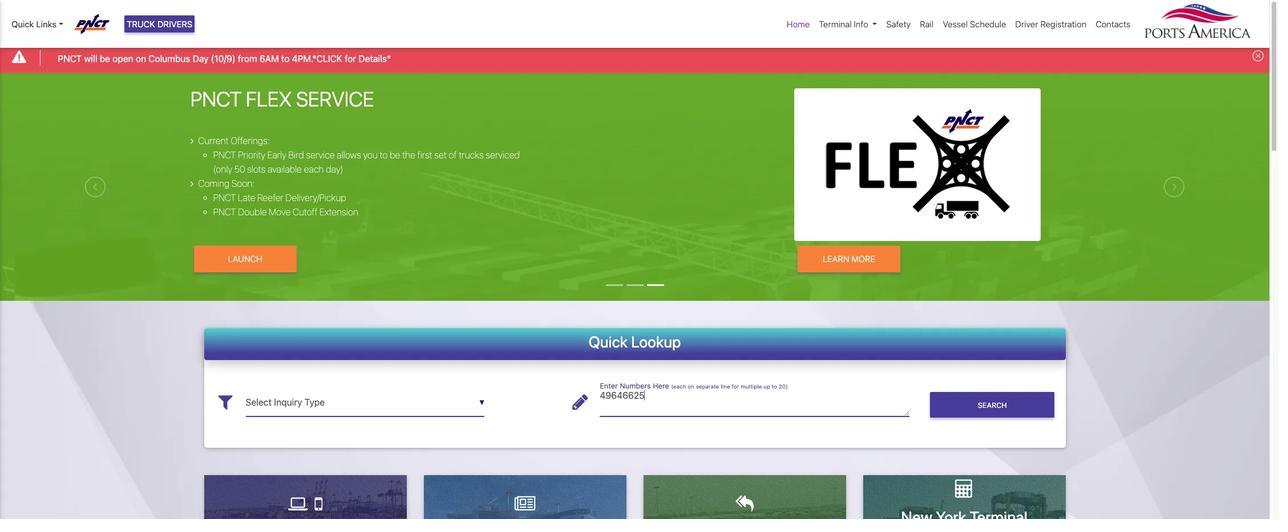 Task type: locate. For each thing, give the bounding box(es) containing it.
0 horizontal spatial to
[[281, 53, 290, 64]]

close image
[[1253, 50, 1264, 62]]

1 vertical spatial for
[[732, 384, 739, 390]]

priority
[[238, 150, 265, 160]]

0 horizontal spatial be
[[100, 53, 110, 64]]

home link
[[782, 13, 815, 35]]

pnct inside current offerings: pnct priority early bird service allows you to be the first set of trucks serviced (only 50 slots available each day)
[[213, 150, 236, 160]]

truck drivers
[[127, 19, 192, 29]]

be left the
[[390, 150, 400, 160]]

slots
[[247, 164, 266, 175]]

service
[[306, 150, 335, 160]]

coming soon: pnct late reefer delivery/pickup pnct double move cutoff extension
[[198, 179, 358, 217]]

quick left links
[[11, 19, 34, 29]]

pnct left will
[[58, 53, 82, 64]]

launch button
[[194, 246, 297, 273]]

will
[[84, 53, 97, 64]]

pnct down coming
[[213, 193, 236, 203]]

up
[[764, 384, 770, 390]]

on for separate
[[688, 384, 694, 390]]

0 horizontal spatial for
[[345, 53, 356, 64]]

info
[[854, 19, 868, 29]]

you
[[363, 150, 378, 160]]

on right open at the top left
[[136, 53, 146, 64]]

2 vertical spatial to
[[772, 384, 777, 390]]

to
[[281, 53, 290, 64], [380, 150, 388, 160], [772, 384, 777, 390]]

(10/9)
[[211, 53, 236, 64]]

1 vertical spatial on
[[688, 384, 694, 390]]

0 horizontal spatial on
[[136, 53, 146, 64]]

to right the up
[[772, 384, 777, 390]]

home
[[787, 19, 810, 29]]

1 vertical spatial be
[[390, 150, 400, 160]]

1 horizontal spatial for
[[732, 384, 739, 390]]

terminal info
[[819, 19, 868, 29]]

1 vertical spatial to
[[380, 150, 388, 160]]

for
[[345, 53, 356, 64], [732, 384, 739, 390]]

pnct will be open on columbus day (10/9) from 6am to 4pm.*click for details*
[[58, 53, 391, 64]]

truck
[[127, 19, 155, 29]]

flexible service image
[[0, 73, 1270, 365]]

be right will
[[100, 53, 110, 64]]

numbers
[[620, 382, 651, 391]]

quick lookup
[[589, 333, 681, 351]]

details*
[[359, 53, 391, 64]]

to right 6am
[[281, 53, 290, 64]]

to inside alert
[[281, 53, 290, 64]]

rail link
[[916, 13, 938, 35]]

offerings:
[[231, 136, 270, 146]]

lookup
[[631, 333, 681, 351]]

for inside pnct will be open on columbus day (10/9) from 6am to 4pm.*click for details* link
[[345, 53, 356, 64]]

1 horizontal spatial quick
[[589, 333, 628, 351]]

extension
[[320, 207, 358, 217]]

None text field
[[246, 389, 485, 417]]

learn more link
[[798, 246, 901, 273]]

0 horizontal spatial quick
[[11, 19, 34, 29]]

contacts link
[[1091, 13, 1135, 35]]

drivers
[[157, 19, 192, 29]]

quick for quick lookup
[[589, 333, 628, 351]]

available
[[268, 164, 302, 175]]

driver registration link
[[1011, 13, 1091, 35]]

schedule
[[970, 19, 1006, 29]]

quick
[[11, 19, 34, 29], [589, 333, 628, 351]]

delivery/pickup
[[286, 193, 346, 203]]

to for pnct will be open on columbus day (10/9) from 6am to 4pm.*click for details*
[[281, 53, 290, 64]]

1 horizontal spatial to
[[380, 150, 388, 160]]

on for columbus
[[136, 53, 146, 64]]

pnct down (10/9)
[[190, 87, 242, 111]]

be
[[100, 53, 110, 64], [390, 150, 400, 160]]

coming
[[198, 179, 230, 189]]

from
[[238, 53, 257, 64]]

on inside alert
[[136, 53, 146, 64]]

multiple
[[741, 384, 762, 390]]

terminal
[[819, 19, 852, 29]]

pnct
[[58, 53, 82, 64], [190, 87, 242, 111], [213, 150, 236, 160], [213, 193, 236, 203], [213, 207, 236, 217]]

▼
[[479, 399, 485, 408]]

to inside enter numbers here (each on separate line for multiple up to 20)
[[772, 384, 777, 390]]

trucks
[[459, 150, 484, 160]]

0 vertical spatial on
[[136, 53, 146, 64]]

on right (each
[[688, 384, 694, 390]]

for left details*
[[345, 53, 356, 64]]

to right you
[[380, 150, 388, 160]]

on
[[136, 53, 146, 64], [688, 384, 694, 390]]

None text field
[[600, 389, 910, 417]]

on inside enter numbers here (each on separate line for multiple up to 20)
[[688, 384, 694, 390]]

pnct will be open on columbus day (10/9) from 6am to 4pm.*click for details* alert
[[0, 42, 1270, 73]]

pnct up (only
[[213, 150, 236, 160]]

for right line
[[732, 384, 739, 390]]

1 horizontal spatial on
[[688, 384, 694, 390]]

here
[[653, 382, 669, 391]]

learn
[[823, 254, 849, 264]]

allows
[[337, 150, 361, 160]]

search
[[978, 402, 1007, 410]]

quick links link
[[11, 18, 63, 31]]

2 horizontal spatial to
[[772, 384, 777, 390]]

1 vertical spatial quick
[[589, 333, 628, 351]]

0 vertical spatial to
[[281, 53, 290, 64]]

serviced
[[486, 150, 520, 160]]

quick inside quick links link
[[11, 19, 34, 29]]

quick links
[[11, 19, 56, 29]]

quick up enter on the bottom left
[[589, 333, 628, 351]]

pnct flex service
[[190, 87, 374, 111]]

pnct will be open on columbus day (10/9) from 6am to 4pm.*click for details* link
[[58, 52, 391, 65]]

double
[[238, 207, 267, 217]]

of
[[449, 150, 457, 160]]

to inside current offerings: pnct priority early bird service allows you to be the first set of trucks serviced (only 50 slots available each day)
[[380, 150, 388, 160]]

(each
[[671, 384, 686, 390]]

current
[[198, 136, 229, 146]]

20)
[[779, 384, 788, 390]]

vessel schedule
[[943, 19, 1006, 29]]

1 horizontal spatial be
[[390, 150, 400, 160]]

0 vertical spatial for
[[345, 53, 356, 64]]

bird
[[288, 150, 304, 160]]

0 vertical spatial be
[[100, 53, 110, 64]]

be inside current offerings: pnct priority early bird service allows you to be the first set of trucks serviced (only 50 slots available each day)
[[390, 150, 400, 160]]

0 vertical spatial quick
[[11, 19, 34, 29]]



Task type: describe. For each thing, give the bounding box(es) containing it.
terminal info link
[[815, 13, 882, 35]]

quick for quick links
[[11, 19, 34, 29]]

launch
[[228, 254, 262, 264]]

pnct inside alert
[[58, 53, 82, 64]]

first
[[418, 150, 432, 160]]

enter
[[600, 382, 618, 391]]

more
[[852, 254, 875, 264]]

rail
[[920, 19, 934, 29]]

50
[[234, 164, 245, 175]]

vessel schedule link
[[938, 13, 1011, 35]]

columbus
[[149, 53, 190, 64]]

links
[[36, 19, 56, 29]]

line
[[721, 384, 730, 390]]

be inside alert
[[100, 53, 110, 64]]

cutoff
[[293, 207, 318, 217]]

driver
[[1015, 19, 1038, 29]]

4pm.*click
[[292, 53, 342, 64]]

soon:
[[232, 179, 255, 189]]

contacts
[[1096, 19, 1131, 29]]

vessel
[[943, 19, 968, 29]]

the
[[402, 150, 415, 160]]

6am
[[260, 53, 279, 64]]

move
[[269, 207, 291, 217]]

day)
[[326, 164, 343, 175]]

flex
[[246, 87, 292, 111]]

for inside enter numbers here (each on separate line for multiple up to 20)
[[732, 384, 739, 390]]

separate
[[696, 384, 719, 390]]

service
[[296, 87, 374, 111]]

day
[[193, 53, 209, 64]]

registration
[[1041, 19, 1087, 29]]

open
[[113, 53, 133, 64]]

angle right image
[[190, 136, 194, 146]]

angle right image
[[190, 179, 194, 188]]

current offerings: pnct priority early bird service allows you to be the first set of trucks serviced (only 50 slots available each day)
[[198, 136, 520, 175]]

search button
[[930, 393, 1055, 418]]

pnct left double
[[213, 207, 236, 217]]

early
[[267, 150, 286, 160]]

set
[[434, 150, 447, 160]]

safety
[[886, 19, 911, 29]]

to for enter numbers here (each on separate line for multiple up to 20)
[[772, 384, 777, 390]]

late
[[238, 193, 255, 203]]

truck drivers link
[[124, 15, 195, 33]]

each
[[304, 164, 324, 175]]

safety link
[[882, 13, 916, 35]]

(only
[[213, 164, 232, 175]]

driver registration
[[1015, 19, 1087, 29]]

learn more
[[823, 254, 875, 264]]

reefer
[[257, 193, 284, 203]]

enter numbers here (each on separate line for multiple up to 20)
[[600, 382, 788, 391]]



Task type: vqa. For each thing, say whether or not it's contained in the screenshot.
Lookup
yes



